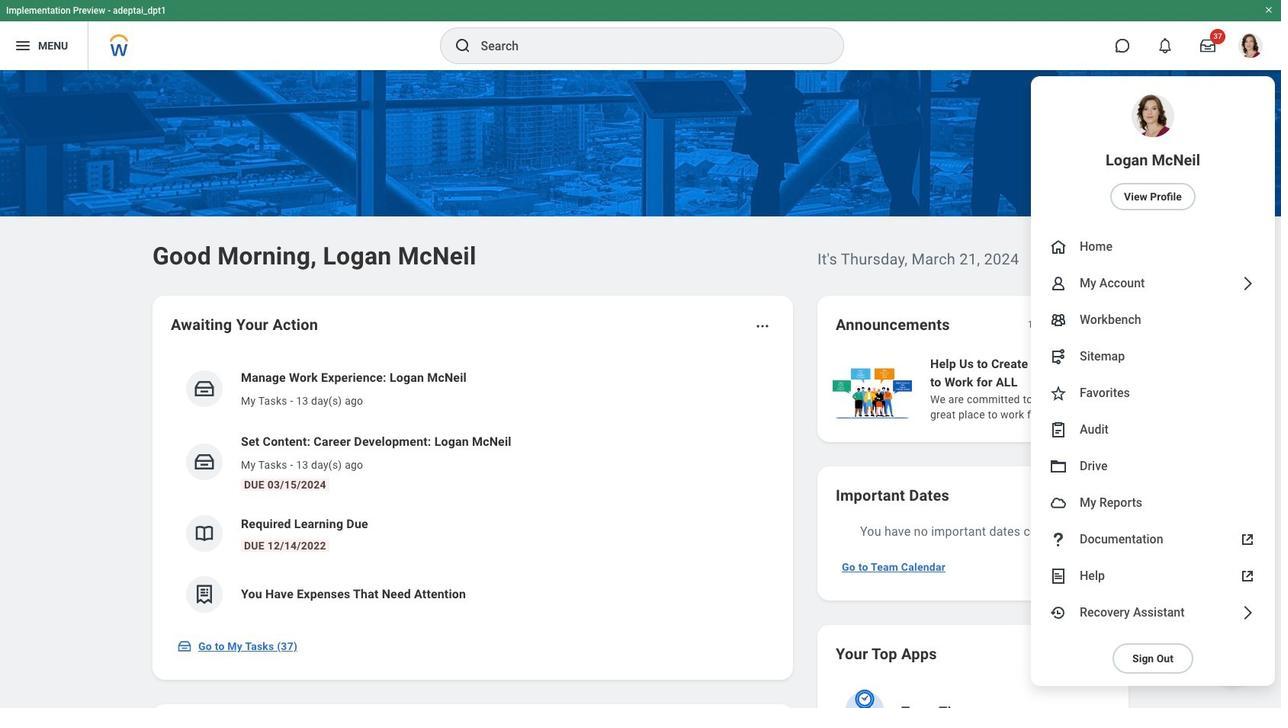 Task type: locate. For each thing, give the bounding box(es) containing it.
main content
[[0, 70, 1282, 709]]

menu item
[[1032, 76, 1276, 229], [1032, 229, 1276, 266], [1032, 266, 1276, 302], [1032, 302, 1276, 339], [1032, 339, 1276, 375], [1032, 375, 1276, 412], [1032, 412, 1276, 449], [1032, 449, 1276, 485], [1032, 485, 1276, 522], [1032, 522, 1276, 559], [1032, 559, 1276, 595]]

1 vertical spatial inbox image
[[177, 639, 192, 655]]

0 horizontal spatial inbox image
[[177, 639, 192, 655]]

close environment banner image
[[1265, 5, 1274, 14]]

0 vertical spatial inbox image
[[193, 378, 216, 401]]

menu
[[1032, 76, 1276, 687]]

inbox image
[[193, 451, 216, 474]]

inbox image
[[193, 378, 216, 401], [177, 639, 192, 655]]

avatar image
[[1050, 494, 1068, 513]]

status
[[1028, 319, 1053, 331]]

question image
[[1050, 531, 1068, 549]]

dashboard expenses image
[[193, 584, 216, 607]]

inbox image inside list
[[193, 378, 216, 401]]

search image
[[454, 37, 472, 55]]

5 menu item from the top
[[1032, 339, 1276, 375]]

chevron right small image
[[1091, 317, 1106, 333]]

star image
[[1050, 385, 1068, 403]]

ext link image
[[1239, 568, 1257, 586]]

paste image
[[1050, 421, 1068, 440]]

endpoints image
[[1050, 348, 1068, 366]]

1 horizontal spatial inbox image
[[193, 378, 216, 401]]

list
[[830, 354, 1282, 424], [171, 357, 775, 626]]

contact card matrix manager image
[[1050, 311, 1068, 330]]

chevron right image
[[1239, 275, 1257, 293]]

1 menu item from the top
[[1032, 76, 1276, 229]]

banner
[[0, 0, 1282, 687]]

3 menu item from the top
[[1032, 266, 1276, 302]]

home image
[[1050, 238, 1068, 256]]



Task type: describe. For each thing, give the bounding box(es) containing it.
related actions image
[[755, 319, 771, 334]]

user image
[[1050, 275, 1068, 293]]

Search Workday  search field
[[481, 29, 812, 63]]

6 menu item from the top
[[1032, 375, 1276, 412]]

document image
[[1050, 568, 1068, 586]]

8 menu item from the top
[[1032, 449, 1276, 485]]

ext link image
[[1239, 531, 1257, 549]]

1 horizontal spatial list
[[830, 354, 1282, 424]]

justify image
[[14, 37, 32, 55]]

10 menu item from the top
[[1032, 522, 1276, 559]]

book open image
[[193, 523, 216, 546]]

2 menu item from the top
[[1032, 229, 1276, 266]]

9 menu item from the top
[[1032, 485, 1276, 522]]

11 menu item from the top
[[1032, 559, 1276, 595]]

4 menu item from the top
[[1032, 302, 1276, 339]]

folder open image
[[1050, 458, 1068, 476]]

logan mcneil image
[[1239, 34, 1264, 58]]

x image
[[1248, 541, 1260, 552]]

chevron left small image
[[1064, 317, 1079, 333]]

7 menu item from the top
[[1032, 412, 1276, 449]]

0 horizontal spatial list
[[171, 357, 775, 626]]

inbox large image
[[1201, 38, 1216, 53]]

notifications large image
[[1158, 38, 1174, 53]]



Task type: vqa. For each thing, say whether or not it's contained in the screenshot.
chevron right small image
yes



